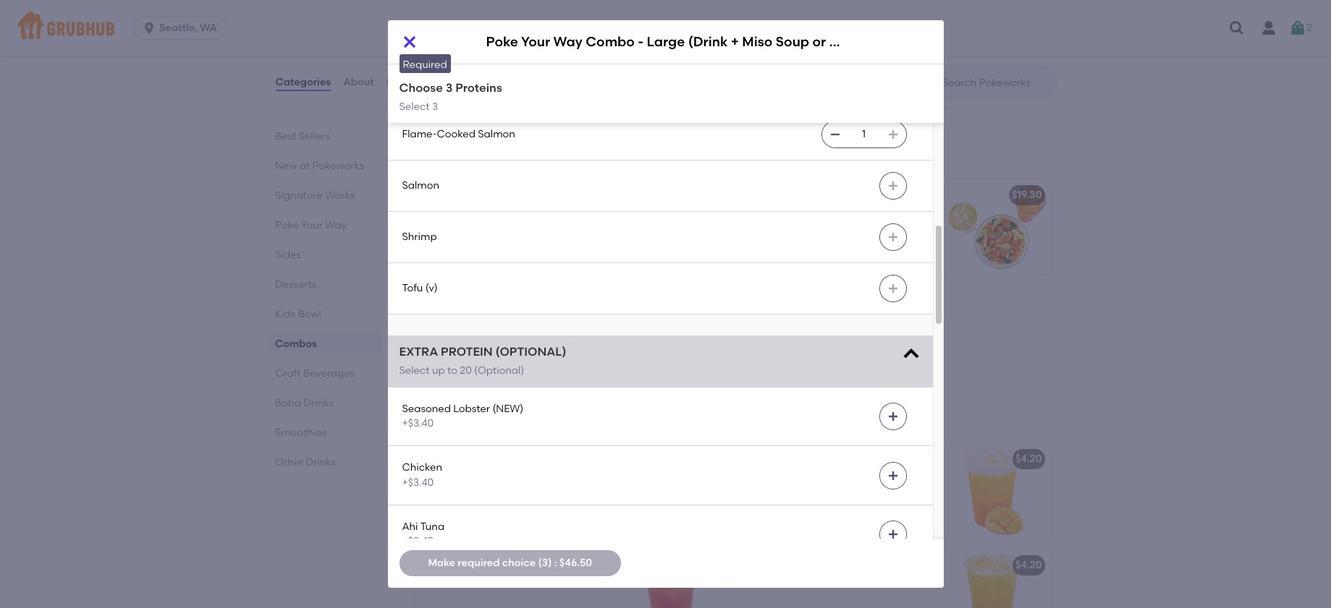 Task type: vqa. For each thing, say whether or not it's contained in the screenshot.
'(Currently'
no



Task type: locate. For each thing, give the bounding box(es) containing it.
$4.20 for lilikoi lemonade
[[1016, 453, 1042, 466]]

ahi
[[402, 25, 418, 38], [402, 521, 418, 534]]

select for extra protein (optional)
[[399, 365, 430, 377]]

chips)
[[871, 34, 914, 50], [684, 189, 717, 201]]

to
[[781, 210, 791, 222], [447, 365, 458, 377]]

or inside chicken or tofu with white rice, sweet corn, mandarin orange, edamame, surimi salad, wonton crisps, and pokeworks classic
[[465, 52, 475, 64]]

1 horizontal spatial (drink
[[688, 34, 728, 50]]

+
[[714, 31, 720, 44], [731, 34, 739, 50], [578, 189, 584, 201]]

1 horizontal spatial craft
[[411, 410, 451, 428]]

beverages
[[303, 368, 354, 380], [455, 410, 535, 428]]

0 horizontal spatial way
[[325, 219, 346, 232]]

0 vertical spatial your
[[867, 210, 888, 222]]

pokeworks right at
[[312, 160, 364, 172]]

to up the mix-
[[781, 210, 791, 222]]

works down new at pokeworks
[[325, 190, 355, 202]]

poke up sides
[[275, 219, 299, 232]]

+$3.40 down seasoned on the left bottom of the page
[[402, 418, 434, 430]]

other
[[275, 457, 303, 469]]

and
[[456, 96, 475, 108], [877, 224, 896, 237], [509, 331, 529, 343]]

1 vertical spatial +$3.40
[[402, 477, 434, 489]]

1 vertical spatial your
[[301, 219, 322, 232]]

0 vertical spatial choice
[[891, 210, 924, 222]]

signature for signature works combo (drink + miso soup or kettle chips)
[[422, 189, 471, 201]]

your
[[521, 34, 550, 50], [301, 219, 322, 232]]

combos down kids bowl
[[275, 338, 317, 350]]

lilikoi green tea image
[[942, 550, 1051, 609]]

chicken up sweet
[[422, 52, 463, 64]]

0 horizontal spatial of
[[578, 316, 587, 328]]

strawberry lemonade button
[[414, 550, 726, 609]]

tuna inside ahi tuna +$3.40
[[420, 521, 445, 534]]

0 horizontal spatial pokeworks
[[312, 160, 364, 172]]

way for poke your way
[[325, 219, 346, 232]]

1 select from the top
[[399, 100, 430, 113]]

2 inside mix up to 2 proteins with your choice of base, mix-ins, toppings, and flavor.
[[793, 210, 799, 222]]

flavor.
[[747, 239, 776, 251], [531, 331, 561, 343]]

0 vertical spatial lemonade
[[453, 453, 506, 466]]

+ inside signature works combo (drink + miso soup or kettle chips) 'button'
[[578, 189, 584, 201]]

1 vertical spatial kettle
[[653, 189, 682, 201]]

flame-
[[402, 128, 437, 140]]

2 select from the top
[[399, 365, 430, 377]]

3
[[446, 81, 453, 95], [432, 100, 438, 113]]

chicken for or
[[422, 52, 463, 64]]

0 horizontal spatial your
[[518, 316, 540, 328]]

about
[[343, 76, 374, 88]]

0 vertical spatial select
[[399, 100, 430, 113]]

required
[[403, 59, 447, 71]]

1 $4.20 from the top
[[1016, 453, 1042, 466]]

1 vertical spatial chicken
[[402, 462, 442, 474]]

2 button
[[1289, 15, 1312, 41]]

0 vertical spatial tuna
[[420, 25, 445, 38]]

0 vertical spatial $4.20
[[1016, 453, 1042, 466]]

choose
[[399, 81, 443, 95]]

seasoned
[[402, 403, 451, 415]]

0 vertical spatial beverages
[[303, 368, 354, 380]]

0 horizontal spatial soup
[[612, 189, 637, 201]]

1 vertical spatial (drink
[[546, 189, 576, 201]]

mix
[[422, 331, 440, 343]]

0 vertical spatial ins,
[[810, 224, 826, 237]]

select down extra
[[399, 365, 430, 377]]

three proteins with your choice of mix ins, toppings, and flavor.
[[422, 316, 587, 343]]

$4.20 button
[[738, 444, 1051, 538], [738, 550, 1051, 609]]

chicken +$3.40
[[402, 462, 442, 489]]

tofu
[[402, 282, 423, 295]]

sellers
[[298, 130, 330, 143]]

lemonade right lilikoi
[[453, 453, 506, 466]]

2
[[1307, 22, 1312, 34], [793, 210, 799, 222]]

0 vertical spatial chicken
[[422, 52, 463, 64]]

2 +$3.40 from the top
[[402, 477, 434, 489]]

drinks for boba drinks
[[303, 397, 333, 410]]

1 vertical spatial select
[[399, 365, 430, 377]]

1 vertical spatial input item quantity number field
[[848, 122, 880, 148]]

chicken down seasoned on the left bottom of the page
[[402, 462, 442, 474]]

your inside mix up to 2 proteins with your choice of base, mix-ins, toppings, and flavor.
[[867, 210, 888, 222]]

way down signature works
[[325, 219, 346, 232]]

drinks right boba
[[303, 397, 333, 410]]

1 vertical spatial your
[[518, 316, 540, 328]]

0 vertical spatial (drink
[[688, 34, 728, 50]]

+$3.40 down lilikoi
[[402, 477, 434, 489]]

proteins
[[801, 210, 841, 222], [453, 316, 493, 328]]

poke for poke your way combo - large (drink + miso soup or kettle chips)
[[486, 34, 518, 50]]

signature works combo (drink + miso soup or kettle chips) button
[[414, 180, 726, 274]]

1 vertical spatial or
[[465, 52, 475, 64]]

tofu (v)
[[402, 282, 438, 295]]

2 vertical spatial or
[[640, 189, 650, 201]]

1 vertical spatial up
[[432, 365, 445, 377]]

1 horizontal spatial 3
[[446, 81, 453, 95]]

miso
[[742, 34, 773, 50], [587, 189, 610, 201]]

signature up shrimp
[[422, 189, 471, 201]]

at
[[299, 160, 310, 172]]

select down "choose"
[[399, 100, 430, 113]]

tofu
[[478, 52, 497, 64]]

+$3.40 inside ahi tuna +$3.40
[[402, 536, 434, 548]]

$7.80 +
[[689, 31, 720, 44]]

pokeworks inside chicken or tofu with white rice, sweet corn, mandarin orange, edamame, surimi salad, wonton crisps, and pokeworks classic
[[478, 96, 530, 108]]

ahi for ahi tuna
[[402, 25, 418, 38]]

chicken for +$3.40
[[402, 462, 442, 474]]

categories
[[275, 76, 331, 88]]

white
[[523, 52, 549, 64]]

tuna for ahi tuna
[[420, 25, 445, 38]]

1 horizontal spatial of
[[747, 224, 756, 237]]

rice,
[[552, 52, 573, 64]]

craft beverages up boba drinks
[[275, 368, 354, 380]]

tuna up the crisps,
[[431, 77, 455, 89]]

signature inside 'button'
[[422, 189, 471, 201]]

1 +$3.40 from the top
[[402, 418, 434, 430]]

ahi for ahi tuna +$3.40
[[402, 521, 418, 534]]

drinks
[[303, 397, 333, 410], [306, 457, 335, 469]]

pokeworks
[[478, 96, 530, 108], [312, 160, 364, 172]]

tuna
[[420, 25, 445, 38], [431, 77, 455, 89], [420, 521, 445, 534]]

flavor. inside mix up to 2 proteins with your choice of base, mix-ins, toppings, and flavor.
[[747, 239, 776, 251]]

3 up the crisps,
[[446, 81, 453, 95]]

1 ahi from the top
[[402, 25, 418, 38]]

ahi down chicken +$3.40
[[402, 521, 418, 534]]

2 $4.20 from the top
[[1016, 560, 1042, 572]]

categories button
[[275, 56, 332, 109]]

mix-
[[788, 224, 810, 237]]

mandarin
[[481, 67, 529, 79]]

craft
[[275, 368, 300, 380], [411, 410, 451, 428]]

works down flame-cooked salmon at the top of the page
[[473, 189, 504, 201]]

0 horizontal spatial your
[[301, 219, 322, 232]]

svg image inside seattle, wa "button"
[[142, 21, 156, 35]]

with inside chicken or tofu with white rice, sweet corn, mandarin orange, edamame, surimi salad, wonton crisps, and pokeworks classic
[[500, 52, 520, 64]]

1 horizontal spatial +
[[714, 31, 720, 44]]

with inside 'three proteins with your choice of mix ins, toppings, and flavor.'
[[495, 316, 516, 328]]

0 horizontal spatial to
[[447, 365, 458, 377]]

pokeworks down surimi
[[478, 96, 530, 108]]

3 down "choose"
[[432, 100, 438, 113]]

desserts
[[275, 279, 316, 291]]

salmon up shrimp
[[402, 179, 439, 192]]

1 horizontal spatial choice
[[542, 316, 575, 328]]

0 vertical spatial chips)
[[871, 34, 914, 50]]

0 vertical spatial poke
[[486, 34, 518, 50]]

choice inside mix up to 2 proteins with your choice of base, mix-ins, toppings, and flavor.
[[891, 210, 924, 222]]

0 vertical spatial drinks
[[303, 397, 333, 410]]

1 input item quantity number field from the top
[[848, 19, 880, 45]]

your up white
[[521, 34, 550, 50]]

0 vertical spatial up
[[766, 210, 778, 222]]

1 horizontal spatial your
[[521, 34, 550, 50]]

signature down at
[[275, 190, 322, 202]]

craft up boba
[[275, 368, 300, 380]]

flavor. up the (optional)
[[531, 331, 561, 343]]

with
[[500, 52, 520, 64], [844, 210, 864, 222], [495, 316, 516, 328]]

your inside 'three proteins with your choice of mix ins, toppings, and flavor.'
[[518, 316, 540, 328]]

1 horizontal spatial ins,
[[810, 224, 826, 237]]

orange,
[[532, 67, 570, 79]]

1 vertical spatial drinks
[[306, 457, 335, 469]]

2 vertical spatial and
[[509, 331, 529, 343]]

to left 20
[[447, 365, 458, 377]]

0 horizontal spatial craft
[[275, 368, 300, 380]]

0 horizontal spatial miso
[[587, 189, 610, 201]]

lemonade for strawberry lemonade
[[480, 560, 533, 572]]

$4.20 for strawberry lemonade
[[1016, 560, 1042, 572]]

lilikoi lemonade button
[[414, 444, 726, 538]]

1 vertical spatial 3
[[432, 100, 438, 113]]

select inside extra protein (optional) select up to 20 (optional)
[[399, 365, 430, 377]]

1 vertical spatial way
[[325, 219, 346, 232]]

up
[[766, 210, 778, 222], [432, 365, 445, 377]]

1 vertical spatial lemonade
[[480, 560, 533, 572]]

poke up "tofu"
[[486, 34, 518, 50]]

svg image
[[142, 21, 156, 35], [401, 33, 418, 51], [829, 129, 841, 140], [887, 180, 899, 192], [887, 232, 899, 243], [887, 283, 899, 295], [901, 345, 921, 365], [887, 470, 899, 482]]

up inside mix up to 2 proteins with your choice of base, mix-ins, toppings, and flavor.
[[766, 210, 778, 222]]

1 horizontal spatial toppings,
[[828, 224, 874, 237]]

chicken
[[422, 52, 463, 64], [402, 462, 442, 474]]

salmon
[[478, 128, 515, 140], [402, 179, 439, 192]]

proteins inside mix up to 2 proteins with your choice of base, mix-ins, toppings, and flavor.
[[801, 210, 841, 222]]

1 vertical spatial toppings,
[[461, 331, 507, 343]]

your down signature works
[[301, 219, 322, 232]]

combos down cooked
[[411, 146, 474, 164]]

smoothies
[[275, 427, 326, 439]]

way up rice,
[[553, 34, 583, 50]]

1 horizontal spatial or
[[640, 189, 650, 201]]

cooked
[[437, 128, 476, 140]]

Input item quantity number field
[[848, 19, 880, 45], [848, 122, 880, 148]]

proteins up protein
[[453, 316, 493, 328]]

drinks right other
[[306, 457, 335, 469]]

ahi inside ahi tuna +$3.40
[[402, 521, 418, 534]]

1 vertical spatial ahi
[[402, 521, 418, 534]]

ins, right mix
[[442, 331, 458, 343]]

0 vertical spatial pokeworks
[[478, 96, 530, 108]]

salmon right cooked
[[478, 128, 515, 140]]

0 horizontal spatial kettle
[[653, 189, 682, 201]]

0 vertical spatial ahi
[[402, 25, 418, 38]]

0 vertical spatial craft beverages
[[275, 368, 354, 380]]

works for signature works
[[325, 190, 355, 202]]

craft up lilikoi
[[411, 410, 451, 428]]

works inside 'button'
[[473, 189, 504, 201]]

flavor. down base, at the right top of the page
[[747, 239, 776, 251]]

0 vertical spatial or
[[813, 34, 826, 50]]

1 vertical spatial with
[[844, 210, 864, 222]]

miso inside 'button'
[[587, 189, 610, 201]]

1 horizontal spatial combos
[[411, 146, 474, 164]]

1 horizontal spatial soup
[[776, 34, 809, 50]]

2 ahi from the top
[[402, 521, 418, 534]]

1 vertical spatial soup
[[612, 189, 637, 201]]

+$3.40
[[402, 418, 434, 430], [402, 477, 434, 489], [402, 536, 434, 548]]

ins,
[[810, 224, 826, 237], [442, 331, 458, 343]]

1 vertical spatial 2
[[793, 210, 799, 222]]

1 horizontal spatial 2
[[1307, 22, 1312, 34]]

poke your way combo - regular (drink + miso soup or kettle chips) image
[[942, 180, 1051, 274]]

2 horizontal spatial +
[[731, 34, 739, 50]]

spicy
[[402, 77, 429, 89]]

1 vertical spatial poke
[[275, 219, 299, 232]]

with inside mix up to 2 proteins with your choice of base, mix-ins, toppings, and flavor.
[[844, 210, 864, 222]]

mix up to 2 proteins with your choice of base, mix-ins, toppings, and flavor.
[[747, 210, 924, 251]]

1 horizontal spatial up
[[766, 210, 778, 222]]

2 $4.20 button from the top
[[738, 550, 1051, 609]]

1 vertical spatial pokeworks
[[312, 160, 364, 172]]

1 vertical spatial chips)
[[684, 189, 717, 201]]

works for signature works combo (drink + miso soup or kettle chips)
[[473, 189, 504, 201]]

1 vertical spatial choice
[[542, 316, 575, 328]]

seattle,
[[159, 22, 198, 34]]

1 horizontal spatial combo
[[586, 34, 635, 50]]

select inside choose 3 proteins select 3
[[399, 100, 430, 113]]

toppings, right the mix-
[[828, 224, 874, 237]]

tuna up make at the left bottom of page
[[420, 521, 445, 534]]

1 horizontal spatial poke
[[486, 34, 518, 50]]

lemonade left (3)
[[480, 560, 533, 572]]

ins, right base, at the right top of the page
[[810, 224, 826, 237]]

+$3.40 up make at the left bottom of page
[[402, 536, 434, 548]]

and inside mix up to 2 proteins with your choice of base, mix-ins, toppings, and flavor.
[[877, 224, 896, 237]]

-
[[638, 34, 644, 50]]

2 vertical spatial +$3.40
[[402, 536, 434, 548]]

0 horizontal spatial flavor.
[[531, 331, 561, 343]]

proteins up the mix-
[[801, 210, 841, 222]]

0 horizontal spatial +
[[578, 189, 584, 201]]

up down extra
[[432, 365, 445, 377]]

1 vertical spatial combo
[[506, 189, 543, 201]]

2 horizontal spatial and
[[877, 224, 896, 237]]

mango lemonade image
[[942, 444, 1051, 538]]

svg image
[[1229, 20, 1246, 37], [1289, 20, 1307, 37], [887, 129, 899, 140], [887, 411, 899, 423], [887, 529, 899, 541]]

0 horizontal spatial combo
[[506, 189, 543, 201]]

0 horizontal spatial or
[[465, 52, 475, 64]]

poke your way combo - large (drink + miso soup or kettle chips)
[[486, 34, 914, 50]]

3 +$3.40 from the top
[[402, 536, 434, 548]]

proteins
[[455, 81, 502, 95]]

to inside mix up to 2 proteins with your choice of base, mix-ins, toppings, and flavor.
[[781, 210, 791, 222]]

0 horizontal spatial salmon
[[402, 179, 439, 192]]

0 horizontal spatial poke
[[275, 219, 299, 232]]

craft beverages
[[275, 368, 354, 380], [411, 410, 535, 428]]

main navigation navigation
[[0, 0, 1331, 56]]

seattle, wa
[[159, 22, 217, 34]]

0 horizontal spatial beverages
[[303, 368, 354, 380]]

choice
[[891, 210, 924, 222], [542, 316, 575, 328], [502, 557, 536, 570]]

ins, inside 'three proteins with your choice of mix ins, toppings, and flavor.'
[[442, 331, 458, 343]]

ahi up required
[[402, 25, 418, 38]]

1 $4.20 button from the top
[[738, 444, 1051, 538]]

2 horizontal spatial or
[[813, 34, 826, 50]]

0 horizontal spatial 2
[[793, 210, 799, 222]]

tuna up required
[[420, 25, 445, 38]]

2 vertical spatial choice
[[502, 557, 536, 570]]

up up base, at the right top of the page
[[766, 210, 778, 222]]

0 horizontal spatial (drink
[[546, 189, 576, 201]]

choice inside 'three proteins with your choice of mix ins, toppings, and flavor.'
[[542, 316, 575, 328]]

chicken inside chicken or tofu with white rice, sweet corn, mandarin orange, edamame, surimi salad, wonton crisps, and pokeworks classic
[[422, 52, 463, 64]]

soup inside 'button'
[[612, 189, 637, 201]]

toppings, up protein
[[461, 331, 507, 343]]

craft beverages up lilikoi lemonade
[[411, 410, 535, 428]]

1 horizontal spatial and
[[509, 331, 529, 343]]

(drink inside 'button'
[[546, 189, 576, 201]]

combo inside 'button'
[[506, 189, 543, 201]]

2 horizontal spatial choice
[[891, 210, 924, 222]]

0 vertical spatial +$3.40
[[402, 418, 434, 430]]

base,
[[759, 224, 786, 237]]

2 vertical spatial with
[[495, 316, 516, 328]]

0 vertical spatial input item quantity number field
[[848, 19, 880, 45]]

0 vertical spatial to
[[781, 210, 791, 222]]

lemonade
[[453, 453, 506, 466], [480, 560, 533, 572]]

beverages up boba drinks
[[303, 368, 354, 380]]

beverages down the (optional)
[[455, 410, 535, 428]]

0 vertical spatial combos
[[411, 146, 474, 164]]

1 vertical spatial and
[[877, 224, 896, 237]]

ahi tuna
[[402, 25, 445, 38]]

combo
[[586, 34, 635, 50], [506, 189, 543, 201]]

0 vertical spatial and
[[456, 96, 475, 108]]



Task type: describe. For each thing, give the bounding box(es) containing it.
0 vertical spatial craft
[[275, 368, 300, 380]]

poke your way
[[275, 219, 346, 232]]

select for choose 3 proteins
[[399, 100, 430, 113]]

lilikoi
[[422, 453, 451, 466]]

toppings, inside mix up to 2 proteins with your choice of base, mix-ins, toppings, and flavor.
[[828, 224, 874, 237]]

+$3.40 inside seasoned lobster (new) +$3.40
[[402, 418, 434, 430]]

bowl
[[298, 308, 321, 321]]

chips) inside 'button'
[[684, 189, 717, 201]]

up inside extra protein (optional) select up to 20 (optional)
[[432, 365, 445, 377]]

strawberry lemonade
[[422, 560, 533, 572]]

(v)
[[425, 282, 438, 295]]

surimi
[[479, 81, 508, 94]]

way for poke your way combo - large (drink + miso soup or kettle chips)
[[553, 34, 583, 50]]

best
[[275, 130, 296, 143]]

0 vertical spatial combo
[[586, 34, 635, 50]]

0 vertical spatial salmon
[[478, 128, 515, 140]]

2 input item quantity number field from the top
[[848, 122, 880, 148]]

strawberry
[[422, 560, 478, 572]]

ins, inside mix up to 2 proteins with your choice of base, mix-ins, toppings, and flavor.
[[810, 224, 826, 237]]

20
[[460, 365, 472, 377]]

proteins inside 'three proteins with your choice of mix ins, toppings, and flavor.'
[[453, 316, 493, 328]]

new at pokeworks
[[275, 160, 364, 172]]

make
[[428, 557, 455, 570]]

(3)
[[538, 557, 552, 570]]

sides
[[275, 249, 301, 261]]

(optional)
[[474, 365, 524, 377]]

$4.20 button for strawberry lemonade
[[738, 550, 1051, 609]]

tuna for ahi tuna +$3.40
[[420, 521, 445, 534]]

make required choice (3) : $46.50
[[428, 557, 592, 570]]

lobster
[[453, 403, 490, 415]]

chicken or tofu with white rice, sweet corn, mandarin orange, edamame, surimi salad, wonton crisps, and pokeworks classic
[[422, 52, 580, 108]]

0 horizontal spatial combos
[[275, 338, 317, 350]]

best sellers
[[275, 130, 330, 143]]

seattle, wa button
[[133, 17, 232, 40]]

new
[[275, 160, 297, 172]]

kids bowl
[[275, 308, 321, 321]]

reviews
[[386, 76, 427, 88]]

and inside chicken or tofu with white rice, sweet corn, mandarin orange, edamame, surimi salad, wonton crisps, and pokeworks classic
[[456, 96, 475, 108]]

flavor. inside 'three proteins with your choice of mix ins, toppings, and flavor.'
[[531, 331, 561, 343]]

boba
[[275, 397, 301, 410]]

reviews button
[[386, 56, 427, 109]]

kids bowl image
[[618, 22, 726, 116]]

signature works
[[275, 190, 355, 202]]

extra
[[399, 345, 438, 359]]

edamame,
[[422, 81, 477, 94]]

ahi tuna +$3.40
[[402, 521, 445, 548]]

your for poke your way
[[301, 219, 322, 232]]

three
[[422, 316, 451, 328]]

strawberry lemonade image
[[618, 550, 726, 609]]

kettle inside 'button'
[[653, 189, 682, 201]]

0 vertical spatial 3
[[446, 81, 453, 95]]

to inside extra protein (optional) select up to 20 (optional)
[[447, 365, 458, 377]]

(new)
[[493, 403, 524, 415]]

crisps,
[[422, 96, 454, 108]]

your for poke your way combo - large (drink + miso soup or kettle chips)
[[521, 34, 550, 50]]

0 vertical spatial soup
[[776, 34, 809, 50]]

0 horizontal spatial 3
[[432, 100, 438, 113]]

and inside 'three proteins with your choice of mix ins, toppings, and flavor.'
[[509, 331, 529, 343]]

0 horizontal spatial craft beverages
[[275, 368, 354, 380]]

1 horizontal spatial chips)
[[871, 34, 914, 50]]

other drinks
[[275, 457, 335, 469]]

poke for poke your way
[[275, 219, 299, 232]]

$4.20 button for lilikoi lemonade
[[738, 444, 1051, 538]]

:
[[554, 557, 557, 570]]

wa
[[200, 22, 217, 34]]

lilikoi lemonade image
[[618, 444, 726, 538]]

0 vertical spatial kettle
[[829, 34, 868, 50]]

flame-cooked salmon
[[402, 128, 515, 140]]

poke your way combo - large (drink + miso soup or kettle chips) image
[[618, 286, 726, 380]]

corn,
[[454, 67, 479, 79]]

signature works combo (drink + miso soup or kettle chips)
[[422, 189, 717, 201]]

(optional)
[[496, 345, 566, 359]]

or inside signature works combo (drink + miso soup or kettle chips) 'button'
[[640, 189, 650, 201]]

1 horizontal spatial craft beverages
[[411, 410, 535, 428]]

shrimp
[[402, 231, 437, 243]]

mix
[[747, 210, 763, 222]]

of inside mix up to 2 proteins with your choice of base, mix-ins, toppings, and flavor.
[[747, 224, 756, 237]]

choose 3 proteins select 3
[[399, 81, 502, 113]]

classic
[[532, 96, 568, 108]]

1 vertical spatial beverages
[[455, 410, 535, 428]]

$46.50
[[560, 557, 592, 570]]

of inside 'three proteins with your choice of mix ins, toppings, and flavor.'
[[578, 316, 587, 328]]

0 horizontal spatial choice
[[502, 557, 536, 570]]

sweet
[[422, 67, 451, 79]]

0 vertical spatial miso
[[742, 34, 773, 50]]

Search Pokeworks search field
[[941, 76, 1052, 90]]

2 inside button
[[1307, 22, 1312, 34]]

$19.30
[[1012, 189, 1042, 201]]

extra protein (optional) select up to 20 (optional)
[[399, 345, 566, 377]]

salad,
[[511, 81, 541, 94]]

tuna for spicy tuna
[[431, 77, 455, 89]]

seasoned lobster (new) +$3.40
[[402, 403, 524, 430]]

three proteins with your choice of mix ins, toppings, and flavor. button
[[414, 286, 726, 380]]

1 vertical spatial craft
[[411, 410, 451, 428]]

large
[[647, 34, 685, 50]]

+$3.40 inside chicken +$3.40
[[402, 477, 434, 489]]

toppings, inside 'three proteins with your choice of mix ins, toppings, and flavor.'
[[461, 331, 507, 343]]

signature for signature works
[[275, 190, 322, 202]]

spicy tuna
[[402, 77, 455, 89]]

lemonade for lilikoi lemonade
[[453, 453, 506, 466]]

signature works combo (drink + miso soup or kettle chips) image
[[618, 180, 726, 274]]

required
[[458, 557, 500, 570]]

kids
[[275, 308, 295, 321]]

1 vertical spatial salmon
[[402, 179, 439, 192]]

protein
[[441, 345, 493, 359]]

about button
[[343, 56, 375, 109]]

$7.80
[[689, 31, 714, 44]]

svg image inside the 2 button
[[1289, 20, 1307, 37]]

drinks for other drinks
[[306, 457, 335, 469]]

boba drinks
[[275, 397, 333, 410]]

lilikoi lemonade
[[422, 453, 506, 466]]

wonton
[[543, 81, 580, 94]]



